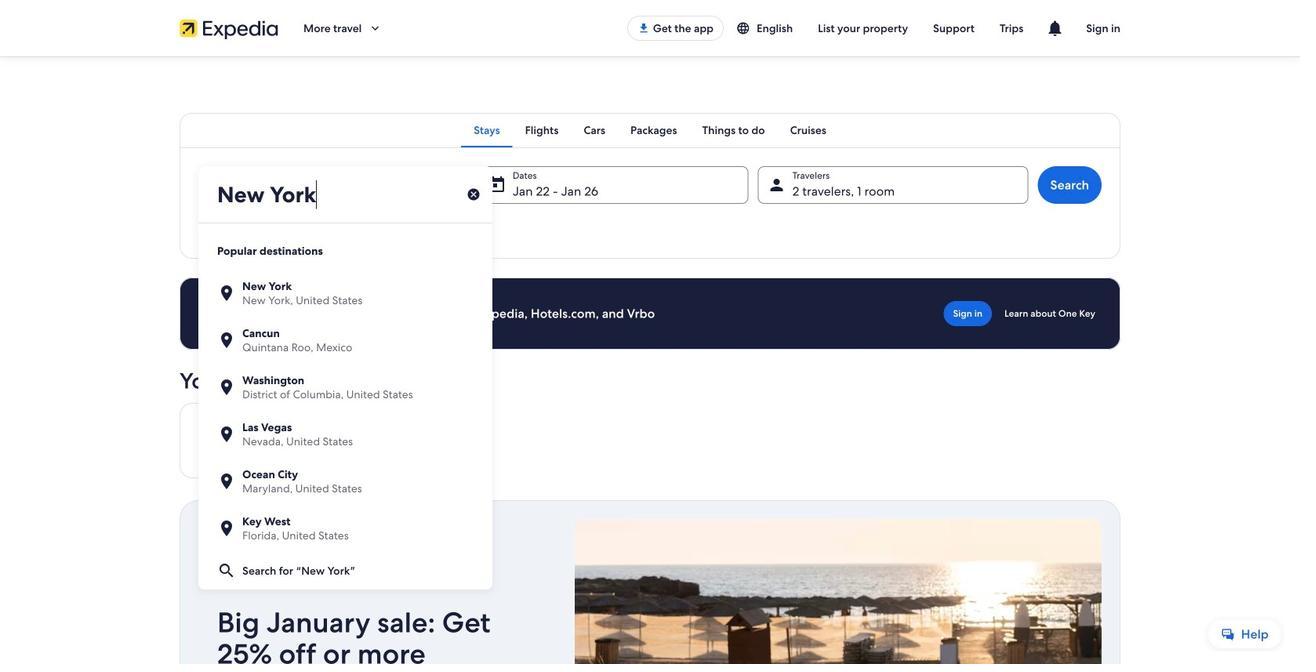 Task type: describe. For each thing, give the bounding box(es) containing it.
Going to text field
[[199, 166, 493, 223]]

stays image
[[199, 432, 217, 450]]

small image
[[737, 21, 757, 35]]

communication center icon image
[[1046, 19, 1065, 38]]



Task type: vqa. For each thing, say whether or not it's contained in the screenshot.
main content
yes



Task type: locate. For each thing, give the bounding box(es) containing it.
download the app button image
[[638, 22, 650, 35]]

main content
[[0, 56, 1301, 665]]

more travel image
[[368, 21, 382, 35]]

expedia logo image
[[180, 17, 279, 39]]

clear going to image
[[467, 188, 481, 202]]

tab list
[[180, 113, 1121, 148]]



